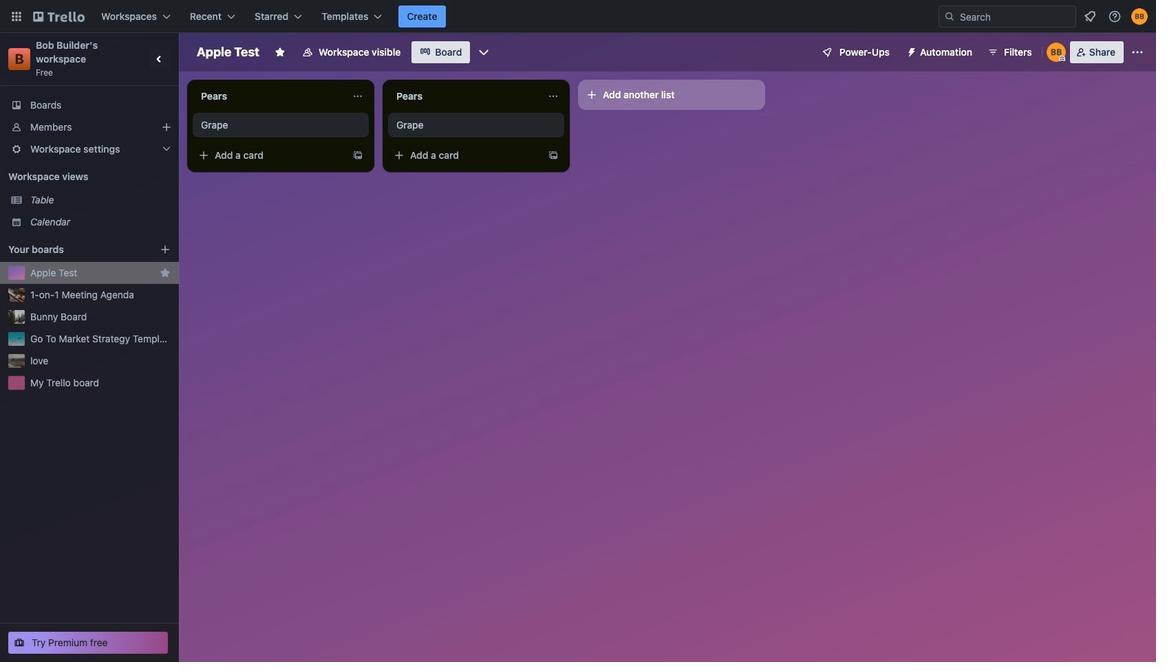 Task type: locate. For each thing, give the bounding box(es) containing it.
star or unstar board image
[[275, 47, 286, 58]]

0 notifications image
[[1082, 8, 1098, 25]]

back to home image
[[33, 6, 85, 28]]

sm image
[[901, 41, 920, 61]]

customize views image
[[477, 45, 491, 59]]

1 create from template… image from the left
[[352, 150, 363, 161]]

your boards with 6 items element
[[8, 242, 139, 258]]

1 horizontal spatial create from template… image
[[548, 150, 559, 161]]

None text field
[[193, 85, 347, 107], [388, 85, 542, 107], [193, 85, 347, 107], [388, 85, 542, 107]]

create from template… image
[[352, 150, 363, 161], [548, 150, 559, 161]]

workspace navigation collapse icon image
[[150, 50, 169, 69]]

add board image
[[160, 244, 171, 255]]

primary element
[[0, 0, 1156, 33]]

0 horizontal spatial create from template… image
[[352, 150, 363, 161]]

bob builder (bobbuilder40) image
[[1047, 43, 1066, 62]]



Task type: vqa. For each thing, say whether or not it's contained in the screenshot.
the Add board icon
yes



Task type: describe. For each thing, give the bounding box(es) containing it.
2 create from template… image from the left
[[548, 150, 559, 161]]

this member is an admin of this board. image
[[1059, 56, 1065, 62]]

Board name text field
[[190, 41, 266, 63]]

open information menu image
[[1108, 10, 1122, 23]]

Search field
[[955, 6, 1076, 27]]

bob builder (bobbuilder40) image
[[1131, 8, 1148, 25]]

starred icon image
[[160, 268, 171, 279]]

search image
[[944, 11, 955, 22]]

show menu image
[[1131, 45, 1145, 59]]

switch to… image
[[10, 10, 23, 23]]



